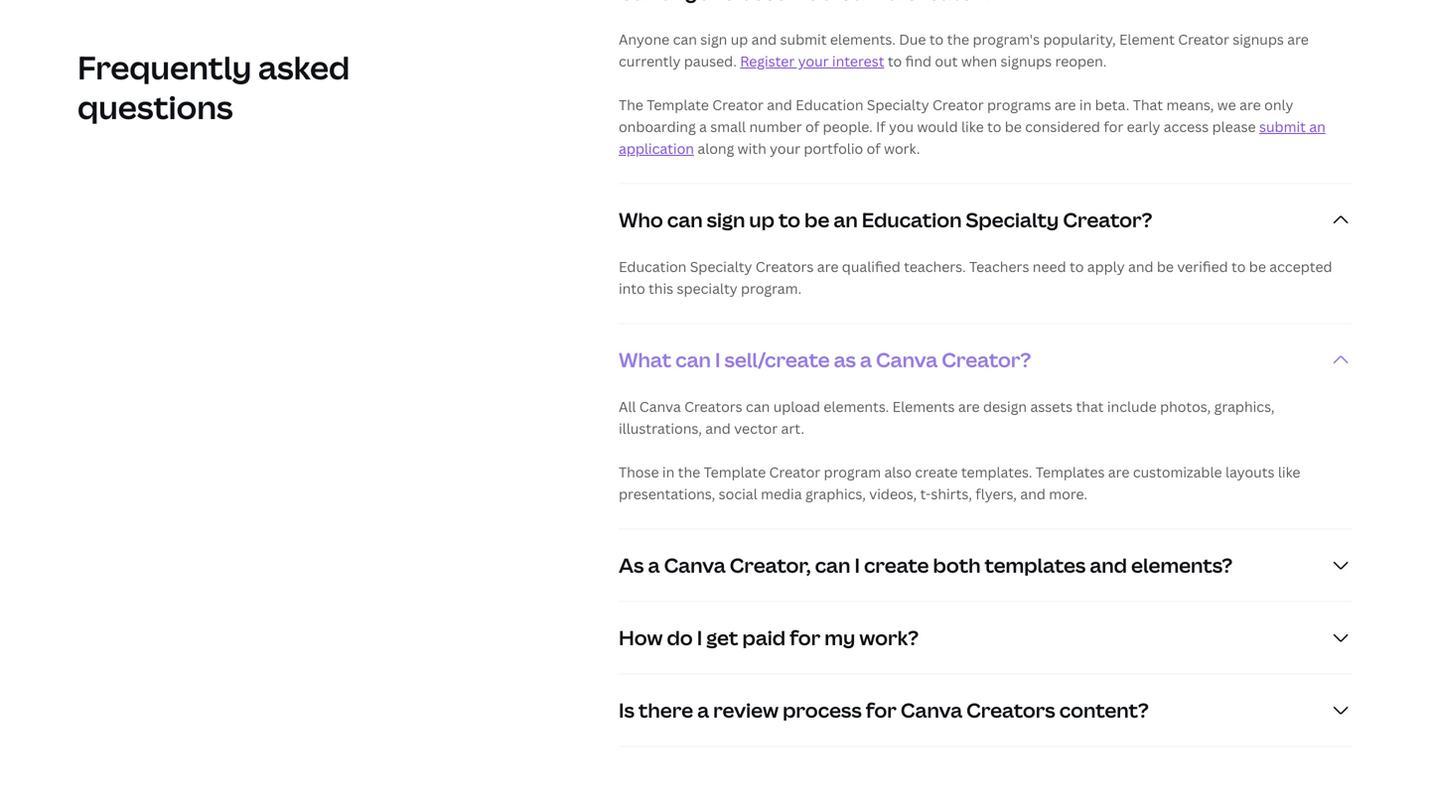 Task type: locate. For each thing, give the bounding box(es) containing it.
register your interest link
[[740, 52, 885, 71]]

for
[[1104, 117, 1124, 136], [790, 624, 821, 652], [866, 697, 897, 724]]

up
[[731, 30, 748, 49], [749, 206, 775, 234]]

in inside those in the template creator program also create templates. templates are customizable layouts like presentations, social media graphics, videos, t-shirts, flyers, and more.
[[663, 463, 675, 482]]

0 vertical spatial of
[[806, 117, 820, 136]]

1 horizontal spatial of
[[867, 139, 881, 158]]

currently
[[619, 52, 681, 71]]

to right need
[[1070, 257, 1084, 276]]

to inside dropdown button
[[779, 206, 801, 234]]

0 vertical spatial in
[[1080, 95, 1092, 114]]

1 vertical spatial graphics,
[[806, 485, 866, 504]]

0 vertical spatial template
[[647, 95, 709, 114]]

elements. down as
[[824, 397, 889, 416]]

and up the number
[[767, 95, 793, 114]]

accepted
[[1270, 257, 1333, 276]]

creator? up design
[[942, 346, 1031, 374]]

of
[[806, 117, 820, 136], [867, 139, 881, 158]]

1 horizontal spatial the
[[947, 30, 970, 49]]

creators inside all canva creators can upload elements. elements are design assets that include photos, graphics, illustrations, and vector art.
[[685, 397, 743, 416]]

up inside dropdown button
[[749, 206, 775, 234]]

to down programs
[[988, 117, 1002, 136]]

0 horizontal spatial like
[[962, 117, 984, 136]]

there
[[639, 697, 693, 724]]

1 vertical spatial signups
[[1001, 52, 1052, 71]]

in up presentations,
[[663, 463, 675, 482]]

can right who
[[667, 206, 703, 234]]

only
[[1265, 95, 1294, 114]]

canva right as
[[664, 552, 726, 579]]

graphics,
[[1215, 397, 1275, 416], [806, 485, 866, 504]]

2 vertical spatial creators
[[967, 697, 1056, 724]]

specialty up specialty
[[690, 257, 752, 276]]

upload
[[774, 397, 821, 416]]

0 horizontal spatial of
[[806, 117, 820, 136]]

1 horizontal spatial graphics,
[[1215, 397, 1275, 416]]

0 vertical spatial the
[[947, 30, 970, 49]]

teachers.
[[904, 257, 966, 276]]

you
[[889, 117, 914, 136]]

1 vertical spatial of
[[867, 139, 881, 158]]

an inside dropdown button
[[834, 206, 858, 234]]

can up paused.
[[673, 30, 697, 49]]

sign inside "anyone can sign up and submit elements. due to the program's popularity, element creator signups are currently paused."
[[701, 30, 728, 49]]

2 horizontal spatial for
[[1104, 117, 1124, 136]]

in
[[1080, 95, 1092, 114], [663, 463, 675, 482]]

that
[[1076, 397, 1104, 416]]

education up the teachers.
[[862, 206, 962, 234]]

1 vertical spatial template
[[704, 463, 766, 482]]

0 horizontal spatial in
[[663, 463, 675, 482]]

are inside all canva creators can upload elements. elements are design assets that include photos, graphics, illustrations, and vector art.
[[959, 397, 980, 416]]

creators inside education specialty creators are qualified teachers. teachers need to apply and be verified to be accepted into this specialty program.
[[756, 257, 814, 276]]

1 horizontal spatial an
[[1310, 117, 1326, 136]]

creators down how do i get paid for my work? dropdown button
[[967, 697, 1056, 724]]

of up the along with your portfolio of work.
[[806, 117, 820, 136]]

creator,
[[730, 552, 811, 579]]

1 vertical spatial for
[[790, 624, 821, 652]]

for inside how do i get paid for my work? dropdown button
[[790, 624, 821, 652]]

creator up would
[[933, 95, 984, 114]]

in inside the template creator and education specialty creator programs are in beta. that means, we are only onboarding a small number of people. if you would like to be considered for early access please
[[1080, 95, 1092, 114]]

0 vertical spatial education
[[796, 95, 864, 114]]

to left "find" at right
[[888, 52, 902, 71]]

teachers
[[970, 257, 1030, 276]]

2 horizontal spatial i
[[855, 552, 860, 579]]

can right creator,
[[815, 552, 851, 579]]

1 horizontal spatial for
[[866, 697, 897, 724]]

1 horizontal spatial signups
[[1233, 30, 1284, 49]]

template
[[647, 95, 709, 114], [704, 463, 766, 482]]

program
[[824, 463, 881, 482]]

application
[[619, 139, 694, 158]]

qualified
[[842, 257, 901, 276]]

graphics, right the photos,
[[1215, 397, 1275, 416]]

creator up small on the top
[[713, 95, 764, 114]]

sign inside dropdown button
[[707, 206, 745, 234]]

presentations,
[[619, 485, 716, 504]]

education specialty creators are qualified teachers. teachers need to apply and be verified to be accepted into this specialty program.
[[619, 257, 1333, 298]]

canva up illustrations,
[[640, 397, 681, 416]]

specialty up teachers
[[966, 206, 1059, 234]]

layouts
[[1226, 463, 1275, 482]]

be down the along with your portfolio of work.
[[805, 206, 830, 234]]

0 vertical spatial create
[[915, 463, 958, 482]]

are right we
[[1240, 95, 1261, 114]]

videos,
[[870, 485, 917, 504]]

0 horizontal spatial i
[[697, 624, 703, 652]]

1 horizontal spatial submit
[[1260, 117, 1306, 136]]

for right process
[[866, 697, 897, 724]]

graphics, down program in the right of the page
[[806, 485, 866, 504]]

i up my
[[855, 552, 860, 579]]

1 horizontal spatial specialty
[[867, 95, 929, 114]]

register
[[740, 52, 795, 71]]

and inside dropdown button
[[1090, 552, 1128, 579]]

0 horizontal spatial signups
[[1001, 52, 1052, 71]]

an up qualified
[[834, 206, 858, 234]]

create left both
[[864, 552, 929, 579]]

specialty inside education specialty creators are qualified teachers. teachers need to apply and be verified to be accepted into this specialty program.
[[690, 257, 752, 276]]

1 vertical spatial sign
[[707, 206, 745, 234]]

is there a review process for canva creators content? button
[[619, 675, 1353, 747]]

elements. inside "anyone can sign up and submit elements. due to the program's popularity, element creator signups are currently paused."
[[830, 30, 896, 49]]

for down beta.
[[1104, 117, 1124, 136]]

your
[[798, 52, 829, 71], [770, 139, 801, 158]]

creators up vector
[[685, 397, 743, 416]]

1 vertical spatial like
[[1278, 463, 1301, 482]]

review
[[713, 697, 779, 724]]

program.
[[741, 279, 802, 298]]

please
[[1213, 117, 1256, 136]]

submit inside "anyone can sign up and submit elements. due to the program's popularity, element creator signups are currently paused."
[[780, 30, 827, 49]]

specialty up you
[[867, 95, 929, 114]]

sign up specialty
[[707, 206, 745, 234]]

are up only
[[1288, 30, 1309, 49]]

0 vertical spatial creators
[[756, 257, 814, 276]]

number
[[750, 117, 802, 136]]

1 horizontal spatial in
[[1080, 95, 1092, 114]]

1 vertical spatial the
[[678, 463, 701, 482]]

an inside submit an application
[[1310, 117, 1326, 136]]

with
[[738, 139, 767, 158]]

i for how do i get paid for my work?
[[697, 624, 703, 652]]

0 horizontal spatial the
[[678, 463, 701, 482]]

and left vector
[[706, 419, 731, 438]]

submit an application
[[619, 117, 1326, 158]]

creator right element
[[1179, 30, 1230, 49]]

0 vertical spatial i
[[715, 346, 721, 374]]

i
[[715, 346, 721, 374], [855, 552, 860, 579], [697, 624, 703, 652]]

submit inside submit an application
[[1260, 117, 1306, 136]]

creators up program.
[[756, 257, 814, 276]]

are left design
[[959, 397, 980, 416]]

0 vertical spatial your
[[798, 52, 829, 71]]

a inside the template creator and education specialty creator programs are in beta. that means, we are only onboarding a small number of people. if you would like to be considered for early access please
[[699, 117, 707, 136]]

0 vertical spatial specialty
[[867, 95, 929, 114]]

when
[[962, 52, 998, 71]]

2 horizontal spatial creators
[[967, 697, 1056, 724]]

what can i sell/create as a canva creator?
[[619, 346, 1031, 374]]

a inside dropdown button
[[697, 697, 709, 724]]

is
[[619, 697, 635, 724]]

2 horizontal spatial specialty
[[966, 206, 1059, 234]]

apply
[[1088, 257, 1125, 276]]

what can i sell/create as a canva creator? button
[[619, 324, 1353, 396]]

small
[[711, 117, 746, 136]]

0 horizontal spatial up
[[731, 30, 748, 49]]

0 horizontal spatial creator?
[[942, 346, 1031, 374]]

elements. inside all canva creators can upload elements. elements are design assets that include photos, graphics, illustrations, and vector art.
[[824, 397, 889, 416]]

up for and
[[731, 30, 748, 49]]

and right "apply"
[[1129, 257, 1154, 276]]

and left more.
[[1021, 485, 1046, 504]]

0 vertical spatial up
[[731, 30, 748, 49]]

creator? up "apply"
[[1063, 206, 1153, 234]]

0 horizontal spatial an
[[834, 206, 858, 234]]

beta.
[[1095, 95, 1130, 114]]

1 vertical spatial submit
[[1260, 117, 1306, 136]]

to up program.
[[779, 206, 801, 234]]

are inside "anyone can sign up and submit elements. due to the program's popularity, element creator signups are currently paused."
[[1288, 30, 1309, 49]]

of down if
[[867, 139, 881, 158]]

include
[[1108, 397, 1157, 416]]

onboarding
[[619, 117, 696, 136]]

your down the number
[[770, 139, 801, 158]]

for left my
[[790, 624, 821, 652]]

2 vertical spatial i
[[697, 624, 703, 652]]

submit up register your interest link
[[780, 30, 827, 49]]

2 vertical spatial education
[[619, 257, 687, 276]]

like inside those in the template creator program also create templates. templates are customizable layouts like presentations, social media graphics, videos, t-shirts, flyers, and more.
[[1278, 463, 1301, 482]]

education
[[796, 95, 864, 114], [862, 206, 962, 234], [619, 257, 687, 276]]

0 vertical spatial submit
[[780, 30, 827, 49]]

creator up media
[[769, 463, 821, 482]]

1 vertical spatial elements.
[[824, 397, 889, 416]]

1 vertical spatial in
[[663, 463, 675, 482]]

0 vertical spatial for
[[1104, 117, 1124, 136]]

0 vertical spatial sign
[[701, 30, 728, 49]]

like
[[962, 117, 984, 136], [1278, 463, 1301, 482]]

specialty
[[677, 279, 738, 298]]

0 vertical spatial elements.
[[830, 30, 896, 49]]

register your interest to find out when signups reopen.
[[740, 52, 1107, 71]]

like inside the template creator and education specialty creator programs are in beta. that means, we are only onboarding a small number of people. if you would like to be considered for early access please
[[962, 117, 984, 136]]

and right templates
[[1090, 552, 1128, 579]]

1 horizontal spatial i
[[715, 346, 721, 374]]

0 horizontal spatial submit
[[780, 30, 827, 49]]

0 vertical spatial graphics,
[[1215, 397, 1275, 416]]

be down programs
[[1005, 117, 1022, 136]]

an right please
[[1310, 117, 1326, 136]]

is there a review process for canva creators content?
[[619, 697, 1149, 724]]

the up out
[[947, 30, 970, 49]]

1 vertical spatial up
[[749, 206, 775, 234]]

are left qualified
[[817, 257, 839, 276]]

1 vertical spatial i
[[855, 552, 860, 579]]

be left accepted
[[1250, 257, 1267, 276]]

0 horizontal spatial specialty
[[690, 257, 752, 276]]

0 vertical spatial an
[[1310, 117, 1326, 136]]

elements.
[[830, 30, 896, 49], [824, 397, 889, 416]]

up up program.
[[749, 206, 775, 234]]

1 horizontal spatial creator?
[[1063, 206, 1153, 234]]

1 vertical spatial an
[[834, 206, 858, 234]]

both
[[933, 552, 981, 579]]

can
[[673, 30, 697, 49], [667, 206, 703, 234], [676, 346, 711, 374], [746, 397, 770, 416], [815, 552, 851, 579]]

verified
[[1178, 257, 1229, 276]]

to inside the template creator and education specialty creator programs are in beta. that means, we are only onboarding a small number of people. if you would like to be considered for early access please
[[988, 117, 1002, 136]]

creator?
[[1063, 206, 1153, 234], [942, 346, 1031, 374]]

to
[[930, 30, 944, 49], [888, 52, 902, 71], [988, 117, 1002, 136], [779, 206, 801, 234], [1070, 257, 1084, 276], [1232, 257, 1246, 276]]

for inside is there a review process for canva creators content? dropdown button
[[866, 697, 897, 724]]

0 horizontal spatial creators
[[685, 397, 743, 416]]

like right would
[[962, 117, 984, 136]]

can up vector
[[746, 397, 770, 416]]

i right do
[[697, 624, 703, 652]]

canva down work?
[[901, 697, 963, 724]]

sign up paused.
[[701, 30, 728, 49]]

creator
[[1179, 30, 1230, 49], [713, 95, 764, 114], [933, 95, 984, 114], [769, 463, 821, 482]]

programs
[[987, 95, 1052, 114]]

your left 'interest'
[[798, 52, 829, 71]]

education up 'this'
[[619, 257, 687, 276]]

1 horizontal spatial like
[[1278, 463, 1301, 482]]

0 vertical spatial like
[[962, 117, 984, 136]]

are up considered
[[1055, 95, 1076, 114]]

2 vertical spatial for
[[866, 697, 897, 724]]

can right what
[[676, 346, 711, 374]]

0 vertical spatial signups
[[1233, 30, 1284, 49]]

1 horizontal spatial up
[[749, 206, 775, 234]]

2 vertical spatial specialty
[[690, 257, 752, 276]]

can for who
[[667, 206, 703, 234]]

template up the social
[[704, 463, 766, 482]]

1 horizontal spatial creators
[[756, 257, 814, 276]]

portfolio
[[804, 139, 864, 158]]

like right layouts
[[1278, 463, 1301, 482]]

in left beta.
[[1080, 95, 1092, 114]]

sign for and
[[701, 30, 728, 49]]

0 vertical spatial creator?
[[1063, 206, 1153, 234]]

i inside dropdown button
[[697, 624, 703, 652]]

and
[[752, 30, 777, 49], [767, 95, 793, 114], [1129, 257, 1154, 276], [706, 419, 731, 438], [1021, 485, 1046, 504], [1090, 552, 1128, 579]]

specialty inside who can sign up to be an education specialty creator? dropdown button
[[966, 206, 1059, 234]]

template up onboarding
[[647, 95, 709, 114]]

design
[[983, 397, 1027, 416]]

1 vertical spatial specialty
[[966, 206, 1059, 234]]

signups up only
[[1233, 30, 1284, 49]]

can inside "anyone can sign up and submit elements. due to the program's popularity, element creator signups are currently paused."
[[673, 30, 697, 49]]

and inside education specialty creators are qualified teachers. teachers need to apply and be verified to be accepted into this specialty program.
[[1129, 257, 1154, 276]]

are right templates
[[1109, 463, 1130, 482]]

signups down program's
[[1001, 52, 1052, 71]]

the inside "anyone can sign up and submit elements. due to the program's popularity, element creator signups are currently paused."
[[947, 30, 970, 49]]

elements. up 'interest'
[[830, 30, 896, 49]]

an
[[1310, 117, 1326, 136], [834, 206, 858, 234]]

the up presentations,
[[678, 463, 701, 482]]

the
[[947, 30, 970, 49], [678, 463, 701, 482]]

1 vertical spatial create
[[864, 552, 929, 579]]

be
[[1005, 117, 1022, 136], [805, 206, 830, 234], [1157, 257, 1174, 276], [1250, 257, 1267, 276]]

and inside "anyone can sign up and submit elements. due to the program's popularity, element creator signups are currently paused."
[[752, 30, 777, 49]]

creators inside dropdown button
[[967, 697, 1056, 724]]

are inside education specialty creators are qualified teachers. teachers need to apply and be verified to be accepted into this specialty program.
[[817, 257, 839, 276]]

1 vertical spatial education
[[862, 206, 962, 234]]

up for to
[[749, 206, 775, 234]]

i left sell/create
[[715, 346, 721, 374]]

to right verified
[[1232, 257, 1246, 276]]

be inside dropdown button
[[805, 206, 830, 234]]

to up out
[[930, 30, 944, 49]]

how
[[619, 624, 663, 652]]

submit down only
[[1260, 117, 1306, 136]]

creators
[[756, 257, 814, 276], [685, 397, 743, 416], [967, 697, 1056, 724]]

1 vertical spatial creator?
[[942, 346, 1031, 374]]

create inside those in the template creator program also create templates. templates are customizable layouts like presentations, social media graphics, videos, t-shirts, flyers, and more.
[[915, 463, 958, 482]]

creators for up
[[756, 257, 814, 276]]

as a canva creator, can i create both templates and elements? button
[[619, 530, 1353, 602]]

0 horizontal spatial graphics,
[[806, 485, 866, 504]]

up inside "anyone can sign up and submit elements. due to the program's popularity, element creator signups are currently paused."
[[731, 30, 748, 49]]

what
[[619, 346, 672, 374]]

education inside dropdown button
[[862, 206, 962, 234]]

all
[[619, 397, 636, 416]]

1 vertical spatial creators
[[685, 397, 743, 416]]

0 horizontal spatial for
[[790, 624, 821, 652]]

education up people.
[[796, 95, 864, 114]]

up up register
[[731, 30, 748, 49]]

media
[[761, 485, 802, 504]]

and up register
[[752, 30, 777, 49]]

create up t- on the right of the page
[[915, 463, 958, 482]]

as
[[834, 346, 856, 374]]

work.
[[884, 139, 920, 158]]



Task type: vqa. For each thing, say whether or not it's contained in the screenshot.
1 of 3 to the bottom
no



Task type: describe. For each thing, give the bounding box(es) containing it.
be left verified
[[1157, 257, 1174, 276]]

popularity,
[[1044, 30, 1116, 49]]

template inside those in the template creator program also create templates. templates are customizable layouts like presentations, social media graphics, videos, t-shirts, flyers, and more.
[[704, 463, 766, 482]]

graphics, inside those in the template creator program also create templates. templates are customizable layouts like presentations, social media graphics, videos, t-shirts, flyers, and more.
[[806, 485, 866, 504]]

also
[[885, 463, 912, 482]]

of inside the template creator and education specialty creator programs are in beta. that means, we are only onboarding a small number of people. if you would like to be considered for early access please
[[806, 117, 820, 136]]

photos,
[[1160, 397, 1211, 416]]

1 vertical spatial your
[[770, 139, 801, 158]]

create inside as a canva creator, can i create both templates and elements? dropdown button
[[864, 552, 929, 579]]

paid
[[743, 624, 786, 652]]

frequently asked questions
[[77, 46, 350, 129]]

can inside all canva creators can upload elements. elements are design assets that include photos, graphics, illustrations, and vector art.
[[746, 397, 770, 416]]

interest
[[832, 52, 885, 71]]

paused.
[[684, 52, 737, 71]]

the
[[619, 95, 644, 114]]

and inside those in the template creator program also create templates. templates are customizable layouts like presentations, social media graphics, videos, t-shirts, flyers, and more.
[[1021, 485, 1046, 504]]

canva up elements
[[876, 346, 938, 374]]

as a canva creator, can i create both templates and elements?
[[619, 552, 1233, 579]]

canva inside dropdown button
[[901, 697, 963, 724]]

elements
[[893, 397, 955, 416]]

reopen.
[[1056, 52, 1107, 71]]

customizable
[[1133, 463, 1223, 482]]

who can sign up to be an education specialty creator?
[[619, 206, 1153, 234]]

need
[[1033, 257, 1067, 276]]

asked
[[258, 46, 350, 89]]

i for what can i sell/create as a canva creator?
[[715, 346, 721, 374]]

anyone can sign up and submit elements. due to the program's popularity, element creator signups are currently paused.
[[619, 30, 1309, 71]]

creator inside "anyone can sign up and submit elements. due to the program's popularity, element creator signups are currently paused."
[[1179, 30, 1230, 49]]

sell/create
[[725, 346, 830, 374]]

templates
[[1036, 463, 1105, 482]]

for for work?
[[790, 624, 821, 652]]

considered
[[1026, 117, 1101, 136]]

get
[[707, 624, 739, 652]]

means,
[[1167, 95, 1214, 114]]

questions
[[77, 85, 233, 129]]

how do i get paid for my work?
[[619, 624, 919, 652]]

specialty inside the template creator and education specialty creator programs are in beta. that means, we are only onboarding a small number of people. if you would like to be considered for early access please
[[867, 95, 929, 114]]

templates.
[[962, 463, 1033, 482]]

who can sign up to be an education specialty creator? button
[[619, 184, 1353, 256]]

to inside "anyone can sign up and submit elements. due to the program's popularity, element creator signups are currently paused."
[[930, 30, 944, 49]]

be inside the template creator and education specialty creator programs are in beta. that means, we are only onboarding a small number of people. if you would like to be considered for early access please
[[1005, 117, 1022, 136]]

education inside the template creator and education specialty creator programs are in beta. that means, we are only onboarding a small number of people. if you would like to be considered for early access please
[[796, 95, 864, 114]]

and inside the template creator and education specialty creator programs are in beta. that means, we are only onboarding a small number of people. if you would like to be considered for early access please
[[767, 95, 793, 114]]

flyers,
[[976, 485, 1017, 504]]

who
[[619, 206, 663, 234]]

all canva creators can upload elements. elements are design assets that include photos, graphics, illustrations, and vector art.
[[619, 397, 1275, 438]]

t-
[[921, 485, 931, 504]]

art.
[[781, 419, 805, 438]]

along
[[698, 139, 734, 158]]

social
[[719, 485, 758, 504]]

that
[[1133, 95, 1163, 114]]

are inside those in the template creator program also create templates. templates are customizable layouts like presentations, social media graphics, videos, t-shirts, flyers, and more.
[[1109, 463, 1130, 482]]

program's
[[973, 30, 1040, 49]]

frequently
[[77, 46, 252, 89]]

content?
[[1060, 697, 1149, 724]]

people.
[[823, 117, 873, 136]]

the inside those in the template creator program also create templates. templates are customizable layouts like presentations, social media graphics, videos, t-shirts, flyers, and more.
[[678, 463, 701, 482]]

if
[[876, 117, 886, 136]]

signups inside "anyone can sign up and submit elements. due to the program's popularity, element creator signups are currently paused."
[[1233, 30, 1284, 49]]

creators for sell/create
[[685, 397, 743, 416]]

sign for to
[[707, 206, 745, 234]]

how do i get paid for my work? button
[[619, 603, 1353, 674]]

education inside education specialty creators are qualified teachers. teachers need to apply and be verified to be accepted into this specialty program.
[[619, 257, 687, 276]]

for inside the template creator and education specialty creator programs are in beta. that means, we are only onboarding a small number of people. if you would like to be considered for early access please
[[1104, 117, 1124, 136]]

along with your portfolio of work.
[[694, 139, 920, 158]]

element
[[1120, 30, 1175, 49]]

the template creator and education specialty creator programs are in beta. that means, we are only onboarding a small number of people. if you would like to be considered for early access please
[[619, 95, 1294, 136]]

do
[[667, 624, 693, 652]]

find
[[906, 52, 932, 71]]

work?
[[860, 624, 919, 652]]

template inside the template creator and education specialty creator programs are in beta. that means, we are only onboarding a small number of people. if you would like to be considered for early access please
[[647, 95, 709, 114]]

canva inside all canva creators can upload elements. elements are design assets that include photos, graphics, illustrations, and vector art.
[[640, 397, 681, 416]]

and inside all canva creators can upload elements. elements are design assets that include photos, graphics, illustrations, and vector art.
[[706, 419, 731, 438]]

illustrations,
[[619, 419, 702, 438]]

creator inside those in the template creator program also create templates. templates are customizable layouts like presentations, social media graphics, videos, t-shirts, flyers, and more.
[[769, 463, 821, 482]]

more.
[[1049, 485, 1088, 504]]

graphics, inside all canva creators can upload elements. elements are design assets that include photos, graphics, illustrations, and vector art.
[[1215, 397, 1275, 416]]

can for what
[[676, 346, 711, 374]]

this
[[649, 279, 674, 298]]

templates
[[985, 552, 1086, 579]]

can for anyone
[[673, 30, 697, 49]]

for for creators
[[866, 697, 897, 724]]

those
[[619, 463, 659, 482]]

process
[[783, 697, 862, 724]]

vector
[[734, 419, 778, 438]]

submit an application link
[[619, 117, 1326, 158]]

access
[[1164, 117, 1209, 136]]

would
[[917, 117, 958, 136]]

those in the template creator program also create templates. templates are customizable layouts like presentations, social media graphics, videos, t-shirts, flyers, and more.
[[619, 463, 1301, 504]]

my
[[825, 624, 856, 652]]

due
[[899, 30, 926, 49]]

early
[[1127, 117, 1161, 136]]



